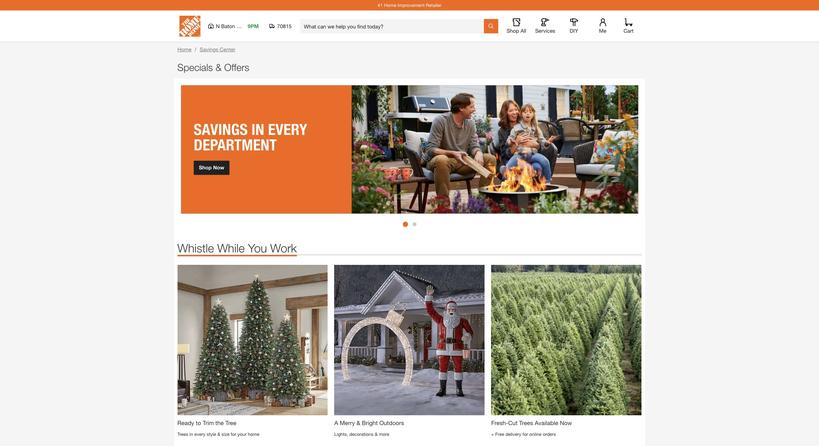 Task type: locate. For each thing, give the bounding box(es) containing it.
 image
[[177, 265, 328, 416], [334, 265, 485, 416], [491, 265, 642, 416]]

the home depot logo image
[[179, 16, 200, 37]]

1 horizontal spatial for
[[523, 432, 528, 437]]

delivery
[[506, 432, 522, 437]]

for right size in the left of the page
[[231, 432, 236, 437]]

for left online
[[523, 432, 528, 437]]

home up specials
[[177, 46, 192, 52]]

for
[[231, 432, 236, 437], [523, 432, 528, 437]]

every
[[194, 432, 205, 437]]

0 vertical spatial trees
[[519, 419, 533, 427]]

+
[[491, 432, 494, 437]]

center
[[220, 46, 235, 52]]

decorations
[[349, 432, 374, 437]]

specials
[[177, 61, 213, 73]]

me
[[599, 27, 607, 34]]

cart link
[[622, 18, 636, 34]]

3  image from the left
[[491, 265, 642, 416]]

shop all
[[507, 27, 526, 34]]

2  image from the left
[[334, 265, 485, 416]]

0 horizontal spatial home
[[177, 46, 192, 52]]

merry
[[340, 419, 355, 427]]

you
[[248, 241, 267, 255]]

0 horizontal spatial for
[[231, 432, 236, 437]]

diy button
[[564, 18, 585, 34]]

& down savings center
[[216, 61, 222, 73]]

#1 home improvement retailer
[[378, 2, 442, 8]]

#1
[[378, 2, 383, 8]]

1 vertical spatial trees
[[177, 432, 188, 437]]

 image for tree
[[177, 265, 328, 416]]

0 horizontal spatial  image
[[177, 265, 328, 416]]

1 horizontal spatial home
[[384, 2, 397, 8]]

1  image from the left
[[177, 265, 328, 416]]

cart
[[624, 27, 634, 34]]

home right #1
[[384, 2, 397, 8]]

me button
[[593, 18, 613, 34]]

work
[[270, 241, 297, 255]]

+ free delivery for online orders
[[491, 432, 556, 437]]

trees in every style & size for your home
[[177, 432, 259, 437]]

available
[[535, 419, 559, 427]]

baton
[[221, 23, 235, 29]]

0 vertical spatial home
[[384, 2, 397, 8]]

 image for outdoors
[[334, 265, 485, 416]]

2 horizontal spatial  image
[[491, 265, 642, 416]]

in
[[190, 432, 193, 437]]

to
[[196, 419, 201, 427]]

services
[[535, 27, 555, 34]]

fresh-cut trees available now
[[491, 419, 572, 427]]

savings in every department image
[[181, 85, 639, 214]]

outdoors
[[379, 419, 404, 427]]

fresh-
[[491, 419, 508, 427]]

trees
[[519, 419, 533, 427], [177, 432, 188, 437]]

a
[[334, 419, 338, 427]]

lights,
[[334, 432, 348, 437]]

size
[[222, 432, 230, 437]]

1 horizontal spatial  image
[[334, 265, 485, 416]]

savings center
[[200, 46, 235, 52]]

your
[[238, 432, 247, 437]]

while
[[217, 241, 245, 255]]

trees up + free delivery for online orders
[[519, 419, 533, 427]]

trees left in
[[177, 432, 188, 437]]

all
[[521, 27, 526, 34]]

home
[[384, 2, 397, 8], [177, 46, 192, 52]]

2 for from the left
[[523, 432, 528, 437]]

rouge
[[237, 23, 252, 29]]

retailer
[[426, 2, 442, 8]]

What can we help you find today? search field
[[304, 19, 484, 33]]

&
[[216, 61, 222, 73], [357, 419, 360, 427], [217, 432, 220, 437], [375, 432, 378, 437]]



Task type: vqa. For each thing, say whether or not it's contained in the screenshot.
959
no



Task type: describe. For each thing, give the bounding box(es) containing it.
70815 button
[[269, 23, 292, 29]]

& left more
[[375, 432, 378, 437]]

online
[[530, 432, 542, 437]]

home
[[248, 432, 259, 437]]

style
[[207, 432, 216, 437]]

trim
[[203, 419, 214, 427]]

now
[[560, 419, 572, 427]]

shop
[[507, 27, 519, 34]]

savings
[[200, 46, 218, 52]]

services button
[[535, 18, 556, 34]]

1 horizontal spatial trees
[[519, 419, 533, 427]]

more
[[379, 432, 390, 437]]

9pm
[[248, 23, 259, 29]]

lights, decorations & more
[[334, 432, 390, 437]]

whistle
[[177, 241, 214, 255]]

tree
[[225, 419, 236, 427]]

the
[[216, 419, 224, 427]]

n baton rouge
[[216, 23, 252, 29]]

ready to trim the tree
[[177, 419, 236, 427]]

0 horizontal spatial trees
[[177, 432, 188, 437]]

cut
[[508, 419, 518, 427]]

free
[[495, 432, 504, 437]]

n
[[216, 23, 220, 29]]

ready
[[177, 419, 194, 427]]

improvement
[[398, 2, 425, 8]]

savings center link
[[200, 46, 235, 52]]

1 vertical spatial home
[[177, 46, 192, 52]]

1 for from the left
[[231, 432, 236, 437]]

home link
[[177, 46, 192, 52]]

orders
[[543, 432, 556, 437]]

 image for now
[[491, 265, 642, 416]]

offers
[[224, 61, 249, 73]]

whistle while you work
[[177, 241, 297, 255]]

specials & offers
[[177, 61, 249, 73]]

shop all button
[[506, 18, 527, 34]]

a merry & bright outdoors
[[334, 419, 404, 427]]

& right the merry
[[357, 419, 360, 427]]

bright
[[362, 419, 378, 427]]

70815
[[277, 23, 292, 29]]

diy
[[570, 27, 578, 34]]

& left size in the left of the page
[[217, 432, 220, 437]]



